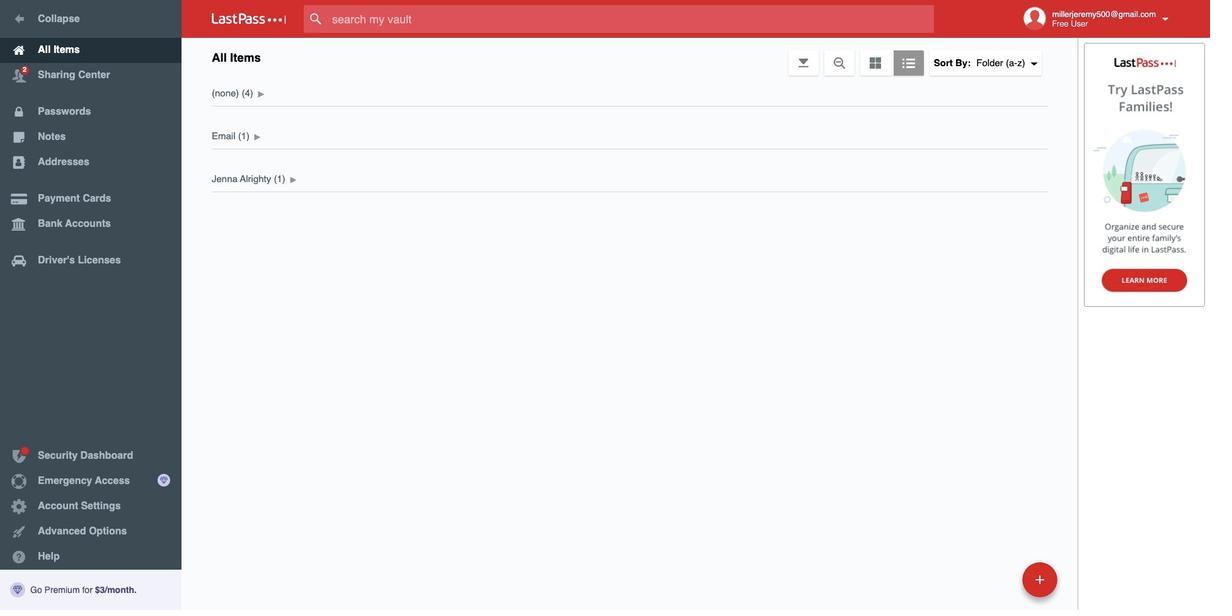 Task type: locate. For each thing, give the bounding box(es) containing it.
new item navigation
[[936, 559, 1065, 610]]

Search search field
[[304, 5, 959, 33]]

main navigation navigation
[[0, 0, 182, 610]]



Task type: vqa. For each thing, say whether or not it's contained in the screenshot.
dialog
no



Task type: describe. For each thing, give the bounding box(es) containing it.
search my vault text field
[[304, 5, 959, 33]]

lastpass image
[[212, 13, 286, 25]]

vault options navigation
[[182, 38, 1078, 76]]

new item element
[[936, 562, 1062, 598]]



